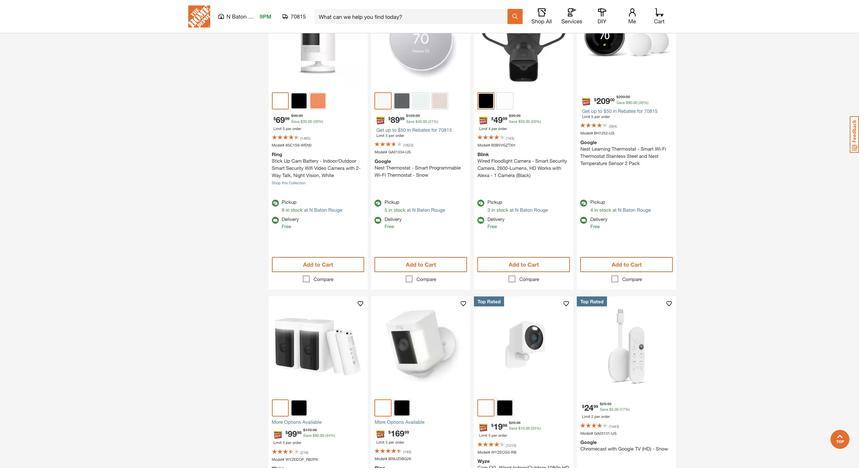 Task type: locate. For each thing, give the bounding box(es) containing it.
delivery free down 'pickup 5 in stock at n baton rouge' on the top
[[385, 216, 402, 229]]

70815
[[291, 13, 306, 20], [645, 108, 658, 114], [439, 127, 452, 133]]

1 horizontal spatial for
[[638, 108, 644, 114]]

0 horizontal spatial get up to $50 in  rebates for 70815 button
[[377, 127, 452, 133]]

google for google nest learning thermostat - smart wi-fi thermostat stainless steel and nest temperature sensor 2 pack
[[581, 139, 597, 145]]

up down 209
[[592, 108, 597, 114]]

nest inside google nest thermostat - smart programmable wi-fi thermostat - snow
[[375, 165, 385, 171]]

00 inside $ 179 . 98 save $ 80 . 00 ( 44 %) limit 5 per order
[[320, 433, 325, 438]]

delivery for 5
[[385, 216, 402, 222]]

2 available for pickup image from the left
[[478, 200, 485, 207]]

rouge for pickup 5 in stock at n baton rouge
[[432, 207, 446, 213]]

0 horizontal spatial get up to $50 in  rebates for 70815 limit 5 per order
[[377, 127, 452, 138]]

get up to $50 in  rebates for 70815 limit 5 per order for 209
[[583, 108, 658, 119]]

model# left ga03131-
[[581, 431, 594, 436]]

model# up wyze on the bottom of the page
[[478, 450, 491, 454]]

00 right the 40
[[423, 119, 428, 124]]

1 top rated from the left
[[478, 299, 501, 304]]

free for 3
[[488, 223, 497, 229]]

model# ga03131-us
[[581, 431, 617, 436]]

snow inside google chromecast with google tv (hd) - snow
[[657, 446, 669, 452]]

available for pickup image for 49
[[478, 200, 485, 207]]

99 inside $ 49 99
[[503, 116, 508, 121]]

$50
[[604, 108, 612, 114], [398, 127, 406, 133]]

limit down 24
[[583, 414, 591, 419]]

black image
[[395, 401, 410, 416]]

more options available link down black image
[[375, 418, 468, 426]]

add to cart for 9 in stock
[[303, 261, 333, 268]]

save inside $ 179 . 98 save $ 80 . 00 ( 44 %) limit 5 per order
[[304, 433, 312, 438]]

google chromecast with google tv (hd) - snow
[[581, 440, 669, 452]]

%) inside $ 179 . 98 save $ 80 . 00 ( 44 %) limit 5 per order
[[331, 433, 336, 438]]

1 horizontal spatial more
[[375, 419, 386, 425]]

model# up ring
[[272, 143, 285, 147]]

1 add from the left
[[303, 261, 314, 268]]

get up to $50 in  rebates for 70815 button down 90
[[583, 108, 658, 114]]

30 up 1465
[[303, 119, 307, 124]]

top
[[478, 299, 486, 304], [581, 299, 589, 304]]

snow up 'pickup 5 in stock at n baton rouge' on the top
[[417, 172, 429, 178]]

40
[[418, 119, 422, 124]]

add to cart button for 3 in stock
[[478, 257, 571, 272]]

available shipping image
[[375, 217, 382, 224], [581, 217, 588, 224]]

add to cart for 3 in stock
[[509, 261, 539, 268]]

with inside ring stick up cam battery - indoor/outdoor smart security wifi video camera with 2- way talk, night vision, white shop this collection
[[346, 165, 355, 171]]

top rated
[[478, 299, 501, 304], [581, 299, 604, 304]]

0 horizontal spatial top
[[478, 299, 486, 304]]

00 left 299
[[611, 97, 615, 102]]

learning
[[592, 146, 611, 152]]

1 delivery free from the left
[[282, 216, 299, 229]]

8sc1s9-
[[286, 143, 301, 147]]

98 left 10
[[503, 423, 508, 428]]

at
[[304, 207, 308, 213], [407, 207, 411, 213], [510, 207, 514, 213], [613, 207, 617, 213]]

delivery down 9
[[282, 216, 299, 222]]

pickup 3 in stock at n baton rouge
[[488, 199, 549, 213]]

1 vertical spatial rebates
[[413, 127, 431, 133]]

( inside $ 69 99 $ 99 . 99 save $ 30 . 00 ( 30 %) limit 5 per order
[[314, 119, 315, 124]]

save right the 69
[[292, 119, 300, 124]]

50
[[521, 119, 525, 124], [533, 119, 537, 124]]

0 horizontal spatial for
[[432, 127, 438, 133]]

add for 9 in stock
[[303, 261, 314, 268]]

order up 1443
[[602, 414, 611, 419]]

4 free from the left
[[591, 223, 600, 229]]

1 vertical spatial security
[[286, 165, 304, 171]]

98 inside $ 179 . 98 save $ 80 . 00 ( 44 %) limit 5 per order
[[313, 428, 317, 432]]

1 add to cart button from the left
[[272, 257, 365, 272]]

1 horizontal spatial available shipping image
[[478, 217, 485, 224]]

per down 19 on the right bottom
[[492, 433, 498, 438]]

1 n baton rouge link from the left
[[310, 207, 343, 213]]

add to cart button for 4 in stock
[[581, 257, 674, 272]]

1 horizontal spatial available for pickup image
[[478, 200, 485, 207]]

1 vertical spatial for
[[432, 127, 438, 133]]

n inside pickup 3 in stock at n baton rouge
[[516, 207, 519, 213]]

available for pickup image
[[272, 200, 279, 207], [581, 200, 588, 207]]

for down $ 299 . 00 save $ 90 . 00 ( 30 %) at the top
[[638, 108, 644, 114]]

model# left wyzecop_rb2pk at the bottom of page
[[272, 457, 285, 462]]

2 available shipping image from the left
[[581, 217, 588, 224]]

3 stock from the left
[[497, 207, 509, 213]]

30
[[640, 100, 644, 105], [303, 119, 307, 124], [315, 119, 319, 124]]

2 n baton rouge link from the left
[[413, 207, 446, 213]]

order up 364
[[602, 114, 611, 119]]

limit up model# wyzecop_rb2pk
[[274, 441, 282, 445]]

1 vertical spatial get
[[377, 127, 384, 133]]

indoor/outdoor
[[323, 158, 357, 164]]

2 available for pickup image from the left
[[581, 200, 588, 207]]

90
[[629, 100, 633, 105]]

more options available link
[[272, 418, 365, 426], [375, 418, 468, 426]]

in for pickup 3 in stock at n baton rouge
[[492, 207, 496, 213]]

1 horizontal spatial white image
[[498, 94, 513, 109]]

30 down orange icon
[[315, 119, 319, 124]]

0 vertical spatial get up to $50 in  rebates for 70815 button
[[583, 108, 658, 114]]

1 available shipping image from the left
[[272, 217, 279, 224]]

1 horizontal spatial 50
[[533, 119, 537, 124]]

steel
[[628, 153, 638, 159]]

00 right the 80
[[320, 433, 325, 438]]

available for pickup image
[[375, 200, 382, 207], [478, 200, 485, 207]]

2 top rated from the left
[[581, 299, 604, 304]]

0 vertical spatial security
[[550, 158, 568, 164]]

wi- inside google nest thermostat - smart programmable wi-fi thermostat - snow
[[375, 172, 382, 178]]

save for $ 99 . 99 save $ 50 . 00 ( 50 %) limit 4 per order
[[509, 119, 518, 124]]

save inside $ 299 . 00 save $ 90 . 00 ( 30 %)
[[617, 100, 625, 105]]

17
[[621, 407, 626, 412]]

ga03131-
[[595, 431, 612, 436]]

3 delivery free from the left
[[488, 216, 505, 229]]

vision,
[[306, 172, 321, 178]]

1 horizontal spatial get
[[583, 108, 590, 114]]

0 horizontal spatial get
[[377, 127, 384, 133]]

stick
[[272, 158, 283, 164]]

$ inside $ 169 99
[[389, 430, 391, 435]]

security
[[550, 158, 568, 164], [286, 165, 304, 171]]

black image up $ 49 99 at the right top
[[479, 94, 494, 108]]

more for 99
[[272, 419, 283, 425]]

model# for model# wyzecgs-rb
[[478, 450, 491, 454]]

snow inside google nest thermostat - smart programmable wi-fi thermostat - snow
[[417, 172, 429, 178]]

$ inside the $ 89 99
[[389, 116, 391, 121]]

1 stock from the left
[[291, 207, 303, 213]]

1 free from the left
[[282, 223, 291, 229]]

get
[[583, 108, 590, 114], [377, 127, 384, 133]]

1 vertical spatial $50
[[398, 127, 406, 133]]

0 vertical spatial wi-
[[656, 146, 663, 152]]

get up to $50 in  rebates for 70815 limit 5 per order up ( 364 )
[[583, 108, 658, 119]]

1 vertical spatial wi-
[[375, 172, 382, 178]]

delivery free for 3
[[488, 216, 505, 229]]

rebates down 90
[[619, 108, 636, 114]]

pickup inside pickup 3 in stock at n baton rouge
[[488, 199, 503, 205]]

order inside $ 179 . 98 save $ 80 . 00 ( 44 %) limit 5 per order
[[293, 441, 302, 445]]

1 horizontal spatial 4
[[591, 207, 594, 213]]

(hd)
[[643, 446, 652, 452]]

2 rated from the left
[[591, 299, 604, 304]]

2 vertical spatial nest
[[375, 165, 385, 171]]

with right 'works'
[[553, 165, 562, 171]]

baton inside 'pickup 5 in stock at n baton rouge'
[[417, 207, 430, 213]]

0 vertical spatial fi
[[663, 146, 667, 152]]

save inside $ 69 99 $ 99 . 99 save $ 30 . 00 ( 30 %) limit 5 per order
[[292, 119, 300, 124]]

n baton rouge
[[227, 13, 264, 20]]

0 horizontal spatial white image
[[273, 94, 288, 108]]

model# up blink
[[478, 143, 491, 147]]

2 vertical spatial 70815
[[439, 127, 452, 133]]

1 compare from the left
[[314, 276, 334, 282]]

0 horizontal spatial with
[[346, 165, 355, 171]]

1 horizontal spatial 29
[[603, 402, 607, 406]]

2 delivery from the left
[[385, 216, 402, 222]]

3 pickup from the left
[[488, 199, 503, 205]]

add to cart
[[303, 261, 333, 268], [406, 261, 436, 268], [509, 261, 539, 268], [612, 261, 642, 268]]

3 add to cart from the left
[[509, 261, 539, 268]]

available up 179 at bottom
[[303, 419, 322, 425]]

available shipping image for 4 in stock
[[581, 217, 588, 224]]

limit down the 69
[[274, 126, 282, 131]]

stock inside pickup 3 in stock at n baton rouge
[[497, 207, 509, 213]]

stock for 4 in stock
[[600, 207, 612, 213]]

4 add to cart from the left
[[612, 261, 642, 268]]

pickup inside 'pickup 5 in stock at n baton rouge'
[[385, 199, 400, 205]]

to for pickup 5 in stock at n baton rouge
[[418, 261, 424, 268]]

in for pickup 5 in stock at n baton rouge
[[389, 207, 393, 213]]

0 vertical spatial shop
[[532, 18, 545, 24]]

1 vertical spatial camera
[[328, 165, 345, 171]]

programmable
[[430, 165, 461, 171]]

cart for pickup 4 in stock at n baton rouge
[[631, 261, 642, 268]]

get up to $50 in  rebates for 70815 limit 5 per order
[[583, 108, 658, 119], [377, 127, 452, 138]]

black image
[[479, 94, 494, 108], [292, 401, 307, 416], [498, 401, 513, 416]]

us down ( 1823 )
[[406, 150, 411, 154]]

1 add to cart from the left
[[303, 261, 333, 268]]

save down 299
[[617, 100, 625, 105]]

save inside $ 24 99 $ 29 . 99 save $ 5 . 00 ( 17 %) limit 2 per order
[[600, 407, 609, 412]]

1 vertical spatial nest
[[649, 153, 659, 159]]

nest down model# ga01334-us
[[375, 165, 385, 171]]

2 horizontal spatial with
[[608, 446, 617, 452]]

0 horizontal spatial white image
[[273, 401, 288, 415]]

0 vertical spatial white image
[[273, 94, 288, 108]]

limit up model# b0b5vgztxh
[[480, 126, 488, 131]]

1 top from the left
[[478, 299, 486, 304]]

1 more options available link from the left
[[272, 418, 365, 426]]

2 delivery free from the left
[[385, 216, 402, 229]]

0 horizontal spatial 50
[[521, 119, 525, 124]]

99 inside $ 169 99
[[405, 430, 409, 435]]

0 horizontal spatial $50
[[398, 127, 406, 133]]

white image for 29
[[479, 401, 494, 415]]

rouge inside pickup 3 in stock at n baton rouge
[[535, 207, 549, 213]]

$ inside $ 209 00
[[595, 97, 597, 102]]

3 at from the left
[[510, 207, 514, 213]]

$50 down the $ 89 99
[[398, 127, 406, 133]]

at inside 'pickup 5 in stock at n baton rouge'
[[407, 207, 411, 213]]

orange image
[[311, 94, 326, 109]]

4 delivery from the left
[[591, 216, 608, 222]]

at inside the pickup 4 in stock at n baton rouge
[[613, 207, 617, 213]]

00 inside $ 209 00
[[611, 97, 615, 102]]

shop left the all
[[532, 18, 545, 24]]

4 n baton rouge link from the left
[[619, 207, 652, 213]]

0 horizontal spatial fi
[[382, 172, 386, 178]]

70815 down $ 299 . 00 save $ 90 . 00 ( 30 %) at the top
[[645, 108, 658, 114]]

0 vertical spatial 4
[[489, 126, 491, 131]]

0 horizontal spatial security
[[286, 165, 304, 171]]

) for ( 143 )
[[514, 136, 515, 141]]

n baton rouge link for pickup 3 in stock at n baton rouge
[[516, 207, 549, 213]]

free down the pickup 4 in stock at n baton rouge
[[591, 223, 600, 229]]

free
[[282, 223, 291, 229], [385, 223, 394, 229], [488, 223, 497, 229], [591, 223, 600, 229]]

us for google chromecast with google tv (hd) - snow
[[612, 431, 617, 436]]

) up b0b5vgztxh
[[514, 136, 515, 141]]

n for pickup 9 in stock at n baton rouge
[[310, 207, 313, 213]]

available for pickup image for 89
[[375, 200, 382, 207]]

rated for cam og, wired indoor/outdoor 1080p hd smart home security camera with built-in spotlight image
[[488, 299, 501, 304]]

rouge inside pickup 9 in stock at n baton rouge
[[329, 207, 343, 213]]

add to cart for 5 in stock
[[406, 261, 436, 268]]

n baton rouge link for pickup 5 in stock at n baton rouge
[[413, 207, 446, 213]]

1 vertical spatial get up to $50 in  rebates for 70815 button
[[377, 127, 452, 133]]

1 horizontal spatial rebates
[[619, 108, 636, 114]]

%) inside the $ 99 . 99 save $ 50 . 00 ( 50 %) limit 4 per order
[[537, 119, 541, 124]]

1 horizontal spatial available
[[406, 419, 425, 425]]

2 compare from the left
[[417, 276, 437, 282]]

1 vertical spatial white image
[[479, 401, 494, 415]]

delivery down 3 at the right of page
[[488, 216, 505, 222]]

( inside the $ 99 . 99 save $ 50 . 00 ( 50 %) limit 4 per order
[[532, 119, 533, 124]]

2 vertical spatial us
[[612, 431, 617, 436]]

3 n baton rouge link from the left
[[516, 207, 549, 213]]

snow right (hd)
[[657, 446, 669, 452]]

0 horizontal spatial snow
[[417, 172, 429, 178]]

1 horizontal spatial get up to $50 in  rebates for 70815 button
[[583, 108, 658, 114]]

209
[[597, 96, 611, 106]]

%) for $ 179 . 98 save $ 80 . 00 ( 44 %) limit 5 per order
[[331, 433, 336, 438]]

smart down "stick"
[[272, 165, 285, 171]]

0 vertical spatial 2
[[626, 160, 628, 166]]

more down white image on the left
[[375, 419, 386, 425]]

options up $ 99 98
[[284, 419, 301, 425]]

1 available from the left
[[303, 419, 322, 425]]

baton for pickup 9 in stock at n baton rouge
[[314, 207, 327, 213]]

00 right 10
[[526, 426, 530, 431]]

up down 89
[[386, 127, 391, 133]]

0 horizontal spatial nest
[[375, 165, 385, 171]]

) up wyzecop_rb2pk at the bottom of page
[[308, 450, 309, 455]]

google down model# ga01334-us
[[375, 158, 391, 164]]

1 vertical spatial 70815
[[645, 108, 658, 114]]

( inside $ 179 . 98 save $ 80 . 00 ( 44 %) limit 5 per order
[[326, 433, 327, 438]]

order down $ 49 99 at the right top
[[499, 126, 508, 131]]

google down model# bh1252-us
[[581, 139, 597, 145]]

at for 9 in stock
[[304, 207, 308, 213]]

google up chromecast
[[581, 440, 597, 445]]

delivery free down 3 at the right of page
[[488, 216, 505, 229]]

1 vertical spatial shop
[[272, 181, 281, 185]]

stock for 3 in stock
[[497, 207, 509, 213]]

0 horizontal spatial 29
[[512, 420, 516, 425]]

shop inside ring stick up cam battery - indoor/outdoor smart security wifi video camera with 2- way talk, night vision, white shop this collection
[[272, 181, 281, 185]]

smart left programmable
[[415, 165, 428, 171]]

4 delivery free from the left
[[591, 216, 608, 229]]

delivery free down 9
[[282, 216, 299, 229]]

1 horizontal spatial top
[[581, 299, 589, 304]]

1 at from the left
[[304, 207, 308, 213]]

00
[[626, 95, 631, 99], [611, 97, 615, 102], [634, 100, 638, 105], [308, 119, 313, 124], [423, 119, 428, 124], [526, 119, 530, 124], [615, 407, 619, 412], [526, 426, 530, 431], [320, 433, 325, 438]]

2 pickup from the left
[[385, 199, 400, 205]]

69
[[276, 115, 285, 125]]

1 available for pickup image from the left
[[272, 200, 279, 207]]

rouge inside the pickup 4 in stock at n baton rouge
[[637, 207, 652, 213]]

1 delivery from the left
[[282, 216, 299, 222]]

0 horizontal spatial available
[[303, 419, 322, 425]]

smart
[[641, 146, 654, 152], [536, 158, 549, 164], [415, 165, 428, 171], [272, 165, 285, 171]]

2 add to cart button from the left
[[375, 257, 468, 272]]

0 horizontal spatial more options available link
[[272, 418, 365, 426]]

white image
[[376, 401, 391, 415]]

0 horizontal spatial 2
[[592, 414, 594, 419]]

feedback link image
[[851, 116, 860, 153]]

0 horizontal spatial more options available
[[272, 419, 322, 425]]

save inside the $ 99 . 99 save $ 50 . 00 ( 50 %) limit 4 per order
[[509, 119, 518, 124]]

9
[[282, 207, 285, 213]]

delivery free for 9
[[282, 216, 299, 229]]

hd
[[530, 165, 537, 171]]

3 free from the left
[[488, 223, 497, 229]]

2 horizontal spatial 30
[[640, 100, 644, 105]]

options for 169
[[387, 419, 404, 425]]

stock inside the pickup 4 in stock at n baton rouge
[[600, 207, 612, 213]]

3 delivery from the left
[[488, 216, 505, 222]]

0 horizontal spatial up
[[386, 127, 391, 133]]

2 options from the left
[[387, 419, 404, 425]]

add for 3 in stock
[[509, 261, 520, 268]]

2 top from the left
[[581, 299, 589, 304]]

1 horizontal spatial more options available link
[[375, 418, 468, 426]]

00 right $ 49 99 at the right top
[[526, 119, 530, 124]]

compare for pickup 3 in stock at n baton rouge
[[520, 276, 540, 282]]

%) for $ 29 . 98 save $ 10 . 00 ( 33 %) limit 5 per order
[[537, 426, 541, 431]]

options
[[284, 419, 301, 425], [387, 419, 404, 425]]

baton inside pickup 3 in stock at n baton rouge
[[520, 207, 533, 213]]

2 add to cart from the left
[[406, 261, 436, 268]]

98 left 179 at bottom
[[297, 430, 302, 435]]

limit 5 per order
[[377, 440, 405, 444]]

limit inside $ 29 . 98 save $ 10 . 00 ( 33 %) limit 5 per order
[[480, 433, 488, 438]]

white image up the 69
[[273, 94, 288, 108]]

pickup inside pickup 9 in stock at n baton rouge
[[282, 199, 297, 205]]

white image
[[273, 94, 288, 108], [479, 401, 494, 415]]

0 vertical spatial us
[[610, 131, 615, 135]]

2 more options available link from the left
[[375, 418, 468, 426]]

1 horizontal spatial $50
[[604, 108, 612, 114]]

2 50 from the left
[[533, 119, 537, 124]]

security up 'works'
[[550, 158, 568, 164]]

2 down 24
[[592, 414, 594, 419]]

$ 69 99 $ 99 . 99 save $ 30 . 00 ( 30 %) limit 5 per order
[[274, 113, 324, 131]]

at inside pickup 3 in stock at n baton rouge
[[510, 207, 514, 213]]

up for 209
[[592, 108, 597, 114]]

snow
[[417, 172, 429, 178], [657, 446, 669, 452]]

1 horizontal spatial security
[[550, 158, 568, 164]]

order up 1823
[[396, 133, 405, 138]]

order up '( 1465 )'
[[293, 126, 302, 131]]

) for ( 193 )
[[411, 450, 412, 454]]

baton for pickup 3 in stock at n baton rouge
[[520, 207, 533, 213]]

to
[[599, 108, 603, 114], [393, 127, 397, 133], [315, 261, 321, 268], [418, 261, 424, 268], [521, 261, 527, 268], [624, 261, 630, 268]]

save down 179 at bottom
[[304, 433, 312, 438]]

delivery down the pickup 4 in stock at n baton rouge
[[591, 216, 608, 222]]

rouge
[[248, 13, 264, 20], [329, 207, 343, 213], [432, 207, 446, 213], [535, 207, 549, 213], [637, 207, 652, 213]]

stick up cam battery - indoor/outdoor smart security wifi video camera with 2-way talk, night vision, white image
[[269, 0, 368, 89]]

limit inside $ 69 99 $ 99 . 99 save $ 30 . 00 ( 30 %) limit 5 per order
[[274, 126, 282, 131]]

1 vertical spatial fi
[[382, 172, 386, 178]]

1 horizontal spatial options
[[387, 419, 404, 425]]

limit inside $ 179 . 98 save $ 80 . 00 ( 44 %) limit 5 per order
[[274, 441, 282, 445]]

2 left pack
[[626, 160, 628, 166]]

1 available for pickup image from the left
[[375, 200, 382, 207]]

70815 for 89
[[439, 127, 452, 133]]

1 rated from the left
[[488, 299, 501, 304]]

with inside google chromecast with google tv (hd) - snow
[[608, 446, 617, 452]]

4 stock from the left
[[600, 207, 612, 213]]

wi- for nest thermostat - smart programmable wi-fi thermostat - snow
[[375, 172, 382, 178]]

n inside pickup 9 in stock at n baton rouge
[[310, 207, 313, 213]]

1 horizontal spatial snow
[[657, 446, 669, 452]]

4 pickup from the left
[[591, 199, 606, 205]]

00 up 1465
[[308, 119, 313, 124]]

0 horizontal spatial 4
[[489, 126, 491, 131]]

2 at from the left
[[407, 207, 411, 213]]

$ inside $ 19 98
[[492, 423, 494, 428]]

save right 24
[[600, 407, 609, 412]]

1 horizontal spatial get up to $50 in  rebates for 70815 limit 5 per order
[[583, 108, 658, 119]]

save left 10
[[509, 426, 518, 431]]

fi for nest thermostat - smart programmable wi-fi thermostat - snow
[[382, 172, 386, 178]]

1 horizontal spatial with
[[553, 165, 562, 171]]

2 more options available from the left
[[375, 419, 425, 425]]

camera up lumens,
[[514, 158, 531, 164]]

add for 4 in stock
[[612, 261, 623, 268]]

1 more from the left
[[272, 419, 283, 425]]

model# for model# 8sc1s9-wen0
[[272, 143, 285, 147]]

3 compare from the left
[[520, 276, 540, 282]]

lumens,
[[510, 165, 529, 171]]

per inside $ 24 99 $ 29 . 99 save $ 5 . 00 ( 17 %) limit 2 per order
[[595, 414, 601, 419]]

1 horizontal spatial 2
[[626, 160, 628, 166]]

30 inside $ 299 . 00 save $ 90 . 00 ( 30 %)
[[640, 100, 644, 105]]

more options available link for 99
[[272, 418, 365, 426]]

order inside $ 29 . 98 save $ 10 . 00 ( 33 %) limit 5 per order
[[499, 433, 508, 438]]

top for chromecast with google tv (hd) - snow image
[[581, 299, 589, 304]]

smart up and
[[641, 146, 654, 152]]

rouge inside 'pickup 5 in stock at n baton rouge'
[[432, 207, 446, 213]]

chromecast with google tv (hd) - snow image
[[578, 297, 677, 396]]

rebates for 89
[[413, 127, 431, 133]]

baton inside the pickup 4 in stock at n baton rouge
[[623, 207, 636, 213]]

cart for pickup 5 in stock at n baton rouge
[[425, 261, 436, 268]]

available shipping image
[[272, 217, 279, 224], [478, 217, 485, 224]]

order
[[602, 114, 611, 119], [293, 126, 302, 131], [499, 126, 508, 131], [396, 133, 405, 138], [602, 414, 611, 419], [499, 433, 508, 438], [396, 440, 405, 444], [293, 441, 302, 445]]

1
[[494, 172, 497, 178]]

0 horizontal spatial rebates
[[413, 127, 431, 133]]

order inside $ 69 99 $ 99 . 99 save $ 30 . 00 ( 30 %) limit 5 per order
[[293, 126, 302, 131]]

4 at from the left
[[613, 207, 617, 213]]

1 horizontal spatial up
[[592, 108, 597, 114]]

black image up 179 at bottom
[[292, 401, 307, 416]]

model# for model# b09jz5bg26
[[375, 457, 388, 461]]

$ 129 . 99 save $ 40 . 00 ( 31 %)
[[407, 113, 438, 124]]

in for pickup 4 in stock at n baton rouge
[[595, 207, 599, 213]]

compare for pickup 5 in stock at n baton rouge
[[417, 276, 437, 282]]

pickup inside the pickup 4 in stock at n baton rouge
[[591, 199, 606, 205]]

1 horizontal spatial white image
[[479, 401, 494, 415]]

and
[[640, 153, 648, 159]]

delivery down 'pickup 5 in stock at n baton rouge' on the top
[[385, 216, 402, 222]]

0 horizontal spatial more
[[272, 419, 283, 425]]

n for pickup 5 in stock at n baton rouge
[[413, 207, 416, 213]]

98
[[517, 420, 521, 425], [503, 423, 508, 428], [313, 428, 317, 432], [297, 430, 302, 435]]

.
[[625, 95, 626, 99], [633, 100, 634, 105], [298, 113, 299, 118], [415, 113, 416, 118], [516, 113, 517, 118], [307, 119, 308, 124], [422, 119, 423, 124], [525, 119, 526, 124], [607, 402, 608, 406], [614, 407, 615, 412], [516, 420, 517, 425], [525, 426, 526, 431], [312, 428, 313, 432], [319, 433, 320, 438]]

in inside pickup 9 in stock at n baton rouge
[[286, 207, 290, 213]]

(
[[639, 100, 640, 105], [314, 119, 315, 124], [429, 119, 430, 124], [532, 119, 533, 124], [609, 124, 610, 129], [301, 136, 301, 141], [506, 136, 507, 141], [404, 143, 404, 147], [620, 407, 621, 412], [609, 424, 610, 429], [532, 426, 533, 431], [326, 433, 327, 438], [506, 443, 507, 448], [404, 450, 404, 454], [301, 450, 301, 455]]

compare
[[314, 276, 334, 282], [417, 276, 437, 282], [520, 276, 540, 282], [623, 276, 643, 282]]

google inside google nest thermostat - smart programmable wi-fi thermostat - snow
[[375, 158, 391, 164]]

baton
[[232, 13, 247, 20], [314, 207, 327, 213], [417, 207, 430, 213], [520, 207, 533, 213], [623, 207, 636, 213]]

2 add from the left
[[406, 261, 417, 268]]

cart
[[655, 18, 665, 24], [322, 261, 333, 268], [425, 261, 436, 268], [528, 261, 539, 268], [631, 261, 642, 268]]

available shipping image for 69
[[272, 217, 279, 224]]

1 vertical spatial snow
[[657, 446, 669, 452]]

( 1443 )
[[609, 424, 620, 429]]

order down $ 19 98
[[499, 433, 508, 438]]

2 available from the left
[[406, 419, 425, 425]]

shop this collection link
[[272, 181, 306, 185]]

black image up $ 19 98
[[498, 401, 513, 416]]

0 horizontal spatial available for pickup image
[[375, 200, 382, 207]]

1 available shipping image from the left
[[375, 217, 382, 224]]

%) inside $ 299 . 00 save $ 90 . 00 ( 30 %)
[[644, 100, 649, 105]]

nest thermostat - smart programmable wi-fi thermostat - snow image
[[372, 0, 471, 89]]

0 vertical spatial $50
[[604, 108, 612, 114]]

ring
[[272, 151, 283, 157]]

delivery for 9
[[282, 216, 299, 222]]

1 horizontal spatial wi-
[[656, 146, 663, 152]]

stock inside pickup 9 in stock at n baton rouge
[[291, 207, 303, 213]]

get up model# ga01334-us
[[377, 127, 384, 133]]

0 vertical spatial get
[[583, 108, 590, 114]]

$ 299 . 00 save $ 90 . 00 ( 30 %)
[[617, 95, 649, 105]]

1 more options available from the left
[[272, 419, 322, 425]]

shop down way
[[272, 181, 281, 185]]

0 horizontal spatial options
[[284, 419, 301, 425]]

00 inside $ 69 99 $ 99 . 99 save $ 30 . 00 ( 30 %) limit 5 per order
[[308, 119, 313, 124]]

1 horizontal spatial top rated
[[581, 299, 604, 304]]

n for pickup 3 in stock at n baton rouge
[[516, 207, 519, 213]]

0 vertical spatial nest
[[581, 146, 591, 152]]

blink wired floodlight camera - smart security camera, 2600-lumens, hd works with alexa - 1 camera (black)
[[478, 151, 568, 178]]

more options available up $ 99 98
[[272, 419, 322, 425]]

get up to $50 in  rebates for 70815 limit 5 per order down the 40
[[377, 127, 452, 138]]

at inside pickup 9 in stock at n baton rouge
[[304, 207, 308, 213]]

193
[[404, 450, 411, 454]]

delivery for 3
[[488, 216, 505, 222]]

29 right 24
[[603, 402, 607, 406]]

rebates down the 40
[[413, 127, 431, 133]]

1 horizontal spatial available for pickup image
[[581, 200, 588, 207]]

2 horizontal spatial nest
[[649, 153, 659, 159]]

shop
[[532, 18, 545, 24], [272, 181, 281, 185]]

save for $ 29 . 98 save $ 10 . 00 ( 33 %) limit 5 per order
[[509, 426, 518, 431]]

) up google chromecast with google tv (hd) - snow
[[619, 424, 620, 429]]

security down cam
[[286, 165, 304, 171]]

white image
[[498, 94, 513, 109], [273, 401, 288, 415]]

98 inside $ 29 . 98 save $ 10 . 00 ( 33 %) limit 5 per order
[[517, 420, 521, 425]]

2 stock from the left
[[394, 207, 406, 213]]

cart for pickup 3 in stock at n baton rouge
[[528, 261, 539, 268]]

cam og, wired indoor/outdoor 1080p hd smart home security camera with built-in spotlight image
[[475, 297, 574, 396]]

4 compare from the left
[[623, 276, 643, 282]]

3 add from the left
[[509, 261, 520, 268]]

the home depot logo image
[[188, 5, 210, 27]]

free down 9
[[282, 223, 291, 229]]

0 horizontal spatial available shipping image
[[272, 217, 279, 224]]

4 add to cart button from the left
[[581, 257, 674, 272]]

00 inside the $ 99 . 99 save $ 50 . 00 ( 50 %) limit 4 per order
[[526, 119, 530, 124]]

299
[[619, 95, 625, 99]]

fi
[[663, 146, 667, 152], [382, 172, 386, 178]]

2 more from the left
[[375, 419, 386, 425]]

order down $ 169 99
[[396, 440, 405, 444]]

order inside the $ 99 . 99 save $ 50 . 00 ( 50 %) limit 4 per order
[[499, 126, 508, 131]]

2 free from the left
[[385, 223, 394, 229]]

with left 2-
[[346, 165, 355, 171]]

get for 209
[[583, 108, 590, 114]]

nest left learning
[[581, 146, 591, 152]]

google nest learning thermostat - smart wi-fi thermostat stainless steel and nest temperature sensor 2 pack
[[581, 139, 667, 166]]

) for ( 1823 )
[[413, 143, 414, 147]]

cart link
[[652, 8, 667, 25]]

stock inside 'pickup 5 in stock at n baton rouge'
[[394, 207, 406, 213]]

free down 'pickup 5 in stock at n baton rouge' on the top
[[385, 223, 394, 229]]

1 options from the left
[[284, 419, 301, 425]]

) up rb at the right bottom of page
[[516, 443, 517, 448]]

0 horizontal spatial available shipping image
[[375, 217, 382, 224]]

get for 89
[[377, 127, 384, 133]]

1 pickup from the left
[[282, 199, 297, 205]]

get up model# bh1252-us
[[583, 108, 590, 114]]

29 right $ 19 98
[[512, 420, 516, 425]]

shop inside button
[[532, 18, 545, 24]]

3 add to cart button from the left
[[478, 257, 571, 272]]

delivery free for 4
[[591, 216, 608, 229]]

0 vertical spatial rebates
[[619, 108, 636, 114]]

thermostat
[[612, 146, 637, 152], [581, 153, 605, 159], [386, 165, 411, 171], [388, 172, 412, 178]]

0 horizontal spatial 70815
[[291, 13, 306, 20]]

30 right 90
[[640, 100, 644, 105]]

0 vertical spatial snow
[[417, 172, 429, 178]]

1 horizontal spatial fi
[[663, 146, 667, 152]]

1 horizontal spatial more options available
[[375, 419, 425, 425]]

more options available
[[272, 419, 322, 425], [375, 419, 425, 425]]

- inside 'google nest learning thermostat - smart wi-fi thermostat stainless steel and nest temperature sensor 2 pack'
[[638, 146, 640, 152]]

save inside $ 129 . 99 save $ 40 . 00 ( 31 %)
[[407, 119, 415, 124]]

4 add from the left
[[612, 261, 623, 268]]

add for 5 in stock
[[406, 261, 417, 268]]

99
[[294, 113, 298, 118], [299, 113, 303, 118], [416, 113, 420, 118], [512, 113, 516, 118], [517, 113, 521, 118], [285, 116, 290, 121], [400, 116, 405, 121], [503, 116, 508, 121], [608, 402, 612, 406], [594, 404, 599, 409], [288, 429, 297, 439], [405, 430, 409, 435]]

fi inside 'google nest learning thermostat - smart wi-fi thermostat stainless steel and nest temperature sensor 2 pack'
[[663, 146, 667, 152]]

me button
[[622, 8, 644, 25]]

1 vertical spatial 4
[[591, 207, 594, 213]]

0 horizontal spatial 30
[[303, 119, 307, 124]]

1465
[[301, 136, 310, 141]]

0 horizontal spatial wi-
[[375, 172, 382, 178]]

wi- inside 'google nest learning thermostat - smart wi-fi thermostat stainless steel and nest temperature sensor 2 pack'
[[656, 146, 663, 152]]

limit inside the $ 99 . 99 save $ 50 . 00 ( 50 %) limit 4 per order
[[480, 126, 488, 131]]

00 left 17
[[615, 407, 619, 412]]

smart inside blink wired floodlight camera - smart security camera, 2600-lumens, hd works with alexa - 1 camera (black)
[[536, 158, 549, 164]]

us down 1443
[[612, 431, 617, 436]]

98 up the 80
[[313, 428, 317, 432]]

with down ga03131-
[[608, 446, 617, 452]]

%) inside $ 69 99 $ 99 . 99 save $ 30 . 00 ( 30 %) limit 5 per order
[[319, 119, 324, 124]]

2 available shipping image from the left
[[478, 217, 485, 224]]

white image up $ 49 99 at the right top
[[498, 94, 513, 109]]

model# left bh1252-
[[581, 131, 594, 135]]

129
[[409, 113, 415, 118]]



Task type: describe. For each thing, give the bounding box(es) containing it.
wired floodlight camera - smart security camera, 2600-lumens, hd works with alexa - 1 camera (black) image
[[475, 0, 574, 89]]

free for 5
[[385, 223, 394, 229]]

%) inside $ 24 99 $ 29 . 99 save $ 5 . 00 ( 17 %) limit 2 per order
[[626, 407, 630, 412]]

stainless
[[607, 153, 626, 159]]

add to cart for 4 in stock
[[612, 261, 642, 268]]

$ 24 99 $ 29 . 99 save $ 5 . 00 ( 17 %) limit 2 per order
[[583, 402, 630, 419]]

$ 179 . 98 save $ 80 . 00 ( 44 %) limit 5 per order
[[274, 428, 336, 445]]

model# for model# wyzecop_rb2pk
[[272, 457, 285, 462]]

stock for 5 in stock
[[394, 207, 406, 213]]

pickup for 4
[[591, 199, 606, 205]]

1443
[[610, 424, 619, 429]]

4 inside the $ 99 . 99 save $ 50 . 00 ( 50 %) limit 4 per order
[[489, 126, 491, 131]]

29 inside $ 24 99 $ 29 . 99 save $ 5 . 00 ( 17 %) limit 2 per order
[[603, 402, 607, 406]]

rouge for pickup 9 in stock at n baton rouge
[[329, 207, 343, 213]]

49
[[494, 115, 503, 125]]

- inside ring stick up cam battery - indoor/outdoor smart security wifi video camera with 2- way talk, night vision, white shop this collection
[[320, 158, 322, 164]]

( 1823 )
[[404, 143, 414, 147]]

5 inside $ 179 . 98 save $ 80 . 00 ( 44 %) limit 5 per order
[[283, 441, 285, 445]]

services
[[562, 18, 583, 24]]

wi- for nest learning thermostat - smart wi-fi thermostat stainless steel and nest temperature sensor 2 pack
[[656, 146, 663, 152]]

(black)
[[517, 172, 531, 178]]

%) for $ 299 . 00 save $ 90 . 00 ( 30 %)
[[644, 100, 649, 105]]

get up to $50 in  rebates for 70815 button for 209
[[583, 108, 658, 114]]

bh1252-
[[595, 131, 610, 135]]

3
[[488, 207, 491, 213]]

5 inside $ 24 99 $ 29 . 99 save $ 5 . 00 ( 17 %) limit 2 per order
[[612, 407, 614, 412]]

baton for pickup 5 in stock at n baton rouge
[[417, 207, 430, 213]]

more options available link for 169
[[375, 418, 468, 426]]

for for 209
[[638, 108, 644, 114]]

google nest thermostat - smart programmable wi-fi thermostat - snow
[[375, 158, 461, 178]]

per inside $ 69 99 $ 99 . 99 save $ 30 . 00 ( 30 %) limit 5 per order
[[286, 126, 292, 131]]

white
[[322, 172, 334, 178]]

5 inside $ 29 . 98 save $ 10 . 00 ( 33 %) limit 5 per order
[[489, 433, 491, 438]]

top rated for chromecast with google tv (hd) - snow image
[[581, 299, 604, 304]]

4 inside the pickup 4 in stock at n baton rouge
[[591, 207, 594, 213]]

camera,
[[478, 165, 496, 171]]

google for google nest thermostat - smart programmable wi-fi thermostat - snow
[[375, 158, 391, 164]]

( 364 )
[[609, 124, 618, 129]]

floodlight
[[492, 158, 513, 164]]

99 inside $ 129 . 99 save $ 40 . 00 ( 31 %)
[[416, 113, 420, 118]]

) for ( 1210 )
[[516, 443, 517, 448]]

( 216 )
[[301, 450, 309, 455]]

%) for $ 99 . 99 save $ 50 . 00 ( 50 %) limit 4 per order
[[537, 119, 541, 124]]

1 50 from the left
[[521, 119, 525, 124]]

29 inside $ 29 . 98 save $ 10 . 00 ( 33 %) limit 5 per order
[[512, 420, 516, 425]]

google for google chromecast with google tv (hd) - snow
[[581, 440, 597, 445]]

snow image
[[376, 94, 391, 108]]

collection
[[289, 181, 306, 185]]

at for 4 in stock
[[613, 207, 617, 213]]

stock for 9 in stock
[[291, 207, 303, 213]]

me
[[629, 18, 637, 24]]

available shipping image for 5 in stock
[[375, 217, 382, 224]]

$ 19 98
[[492, 422, 508, 432]]

9pm
[[260, 13, 272, 20]]

) for ( 216 )
[[308, 450, 309, 455]]

364
[[610, 124, 617, 129]]

nest for nest learning thermostat - smart wi-fi thermostat stainless steel and nest temperature sensor 2 pack
[[581, 146, 591, 152]]

shop all button
[[531, 8, 553, 25]]

1 vertical spatial white image
[[273, 401, 288, 415]]

us for google nest learning thermostat - smart wi-fi thermostat stainless steel and nest temperature sensor 2 pack
[[610, 131, 615, 135]]

00 inside $ 29 . 98 save $ 10 . 00 ( 33 %) limit 5 per order
[[526, 426, 530, 431]]

model# b09jz5bg26
[[375, 457, 412, 461]]

00 inside $ 129 . 99 save $ 40 . 00 ( 31 %)
[[423, 119, 428, 124]]

camera inside ring stick up cam battery - indoor/outdoor smart security wifi video camera with 2- way talk, night vision, white shop this collection
[[328, 165, 345, 171]]

cart inside 'cart' link
[[655, 18, 665, 24]]

99 inside the $ 89 99
[[400, 116, 405, 121]]

70815 button
[[283, 13, 306, 20]]

model# wyzecgs-rb
[[478, 450, 517, 454]]

$ 29 . 98 save $ 10 . 00 ( 33 %) limit 5 per order
[[480, 420, 541, 438]]

for for 89
[[432, 127, 438, 133]]

n baton rouge link for pickup 4 in stock at n baton rouge
[[619, 207, 652, 213]]

to for pickup 3 in stock at n baton rouge
[[521, 261, 527, 268]]

1 vertical spatial us
[[406, 150, 411, 154]]

wyzecgs-
[[492, 450, 512, 454]]

diy
[[598, 18, 607, 24]]

to for pickup 9 in stock at n baton rouge
[[315, 261, 321, 268]]

1823
[[404, 143, 413, 147]]

( 143 )
[[506, 136, 515, 141]]

$ 99 . 99 save $ 50 . 00 ( 50 %) limit 4 per order
[[480, 113, 541, 131]]

wyze link
[[478, 458, 571, 468]]

rouge for pickup 4 in stock at n baton rouge
[[637, 207, 652, 213]]

$ 169 99
[[389, 429, 409, 438]]

( inside $ 24 99 $ 29 . 99 save $ 5 . 00 ( 17 %) limit 2 per order
[[620, 407, 621, 412]]

model# bh1252-us
[[581, 131, 615, 135]]

sensor
[[609, 160, 624, 166]]

70815 inside button
[[291, 13, 306, 20]]

with for works
[[553, 165, 562, 171]]

( inside $ 299 . 00 save $ 90 . 00 ( 30 %)
[[639, 100, 640, 105]]

available for pickup image for 9 in stock
[[272, 200, 279, 207]]

tv
[[636, 446, 641, 452]]

- inside google chromecast with google tv (hd) - snow
[[653, 446, 655, 452]]

model# wyzecop_rb2pk
[[272, 457, 318, 462]]

options for 99
[[284, 419, 301, 425]]

1 horizontal spatial black image
[[479, 94, 494, 108]]

rated for chromecast with google tv (hd) - snow image
[[591, 299, 604, 304]]

1210
[[507, 443, 516, 448]]

nest learning thermostat - smart wi-fi thermostat stainless steel and nest temperature sensor 2 pack image
[[578, 0, 677, 89]]

rebates for 209
[[619, 108, 636, 114]]

spotlight cam plus, battery - smart security video camera with led lights, 2-way talk, color night vision, white image
[[372, 297, 471, 396]]

2 horizontal spatial black image
[[498, 401, 513, 416]]

5 inside 'pickup 5 in stock at n baton rouge'
[[385, 207, 388, 213]]

wyze
[[478, 458, 490, 464]]

temperature
[[581, 160, 608, 166]]

b09jz5bg26
[[389, 457, 412, 461]]

00 inside $ 24 99 $ 29 . 99 save $ 5 . 00 ( 17 %) limit 2 per order
[[615, 407, 619, 412]]

baton for pickup 4 in stock at n baton rouge
[[623, 207, 636, 213]]

smart inside 'google nest learning thermostat - smart wi-fi thermostat stainless steel and nest temperature sensor 2 pack'
[[641, 146, 654, 152]]

delivery free for 5
[[385, 216, 402, 229]]

available for 169
[[406, 419, 425, 425]]

0 vertical spatial white image
[[498, 94, 513, 109]]

smart inside ring stick up cam battery - indoor/outdoor smart security wifi video camera with 2- way talk, night vision, white shop this collection
[[272, 165, 285, 171]]

model# for model# bh1252-us
[[581, 131, 594, 135]]

31
[[430, 119, 434, 124]]

wired
[[478, 158, 490, 164]]

fog image
[[414, 94, 429, 109]]

44
[[327, 433, 331, 438]]

free for 4
[[591, 223, 600, 229]]

pickup 9 in stock at n baton rouge
[[282, 199, 343, 213]]

2-
[[356, 165, 361, 171]]

limit up model# ga01334-us
[[377, 133, 385, 138]]

00 right 90
[[634, 100, 638, 105]]

$ 99 98
[[286, 429, 302, 439]]

get up to $50 in  rebates for 70815 limit 5 per order for 89
[[377, 127, 452, 138]]

talk,
[[283, 172, 292, 178]]

battery
[[303, 158, 319, 164]]

2 vertical spatial camera
[[498, 172, 515, 178]]

( 193 )
[[404, 450, 412, 454]]

( inside $ 129 . 99 save $ 40 . 00 ( 31 %)
[[429, 119, 430, 124]]

shop all
[[532, 18, 552, 24]]

b0b5vgztxh
[[492, 143, 516, 147]]

pickup for 9
[[282, 199, 297, 205]]

compare for pickup 9 in stock at n baton rouge
[[314, 276, 334, 282]]

0 vertical spatial camera
[[514, 158, 531, 164]]

battery cam pro 2-pack, wireless indoor/outdoor home security camera, 2k hd color night vision and built-in spotlight image
[[269, 297, 368, 396]]

cam
[[292, 158, 302, 164]]

way
[[272, 172, 281, 178]]

limit up model# b09jz5bg26
[[377, 440, 385, 444]]

save for $ 299 . 00 save $ 90 . 00 ( 30 %)
[[617, 100, 625, 105]]

$ 49 99
[[492, 115, 508, 125]]

pickup for 3
[[488, 199, 503, 205]]

compare for pickup 4 in stock at n baton rouge
[[623, 276, 643, 282]]

save for $ 179 . 98 save $ 80 . 00 ( 44 %) limit 5 per order
[[304, 433, 312, 438]]

smart inside google nest thermostat - smart programmable wi-fi thermostat - snow
[[415, 165, 428, 171]]

free for 9
[[282, 223, 291, 229]]

google left tv
[[619, 446, 634, 452]]

services button
[[561, 8, 583, 25]]

( 1465 )
[[301, 136, 311, 141]]

1 horizontal spatial 30
[[315, 119, 319, 124]]

pickup for 5
[[385, 199, 400, 205]]

more options available for 169
[[375, 419, 425, 425]]

security inside ring stick up cam battery - indoor/outdoor smart security wifi video camera with 2- way talk, night vision, white shop this collection
[[286, 165, 304, 171]]

per down 89
[[389, 133, 395, 138]]

89
[[391, 115, 400, 125]]

order inside $ 24 99 $ 29 . 99 save $ 5 . 00 ( 17 %) limit 2 per order
[[602, 414, 611, 419]]

$50 for 209
[[604, 108, 612, 114]]

ring stick up cam battery - indoor/outdoor smart security wifi video camera with 2- way talk, night vision, white shop this collection
[[272, 151, 361, 185]]

white image for 69
[[273, 94, 288, 108]]

per inside $ 179 . 98 save $ 80 . 00 ( 44 %) limit 5 per order
[[286, 441, 292, 445]]

ga01334-
[[389, 150, 406, 154]]

98 inside $ 19 98
[[503, 423, 508, 428]]

wen0
[[301, 143, 312, 147]]

5 inside $ 69 99 $ 99 . 99 save $ 30 . 00 ( 30 %) limit 5 per order
[[283, 126, 285, 131]]

33
[[533, 426, 537, 431]]

$ 89 99
[[389, 115, 405, 125]]

$ inside $ 99 98
[[286, 430, 288, 435]]

at for 5 in stock
[[407, 207, 411, 213]]

chromecast
[[581, 446, 607, 452]]

available for pickup image for 4 in stock
[[581, 200, 588, 207]]

top for cam og, wired indoor/outdoor 1080p hd smart home security camera with built-in spotlight image
[[478, 299, 486, 304]]

blink
[[478, 151, 489, 157]]

more options available for 99
[[272, 419, 322, 425]]

179
[[306, 428, 312, 432]]

%) for $ 129 . 99 save $ 40 . 00 ( 31 %)
[[434, 119, 438, 124]]

216
[[301, 450, 308, 455]]

per inside the $ 99 . 99 save $ 50 . 00 ( 50 %) limit 4 per order
[[492, 126, 498, 131]]

model# ga01334-us
[[375, 150, 411, 154]]

at for 3 in stock
[[510, 207, 514, 213]]

security inside blink wired floodlight camera - smart security camera, 2600-lumens, hd works with alexa - 1 camera (black)
[[550, 158, 568, 164]]

limit inside $ 24 99 $ 29 . 99 save $ 5 . 00 ( 17 %) limit 2 per order
[[583, 414, 591, 419]]

model# for model# ga01334-us
[[375, 150, 388, 154]]

0 horizontal spatial black image
[[292, 401, 307, 416]]

00 up 90
[[626, 95, 631, 99]]

) for ( 364 )
[[617, 124, 618, 129]]

$50 for 89
[[398, 127, 406, 133]]

n baton rouge link for pickup 9 in stock at n baton rouge
[[310, 207, 343, 213]]

143
[[507, 136, 514, 141]]

model# for model# b0b5vgztxh
[[478, 143, 491, 147]]

70815 for 209
[[645, 108, 658, 114]]

pickup 5 in stock at n baton rouge
[[385, 199, 446, 213]]

10
[[521, 426, 525, 431]]

black image
[[292, 94, 307, 109]]

all
[[546, 18, 552, 24]]

98 inside $ 99 98
[[297, 430, 302, 435]]

sand image
[[433, 94, 448, 109]]

limit up model# bh1252-us
[[583, 114, 591, 119]]

( inside $ 29 . 98 save $ 10 . 00 ( 33 %) limit 5 per order
[[532, 426, 533, 431]]

add to cart button for 9 in stock
[[272, 257, 365, 272]]

What can we help you find today? search field
[[319, 9, 508, 24]]

2600-
[[498, 165, 510, 171]]

pack
[[630, 160, 640, 166]]

more for 169
[[375, 419, 386, 425]]

2 inside $ 24 99 $ 29 . 99 save $ 5 . 00 ( 17 %) limit 2 per order
[[592, 414, 594, 419]]

add to cart button for 5 in stock
[[375, 257, 468, 272]]

19
[[494, 422, 503, 432]]

save for $ 129 . 99 save $ 40 . 00 ( 31 %)
[[407, 119, 415, 124]]

model# for model# ga03131-us
[[581, 431, 594, 436]]

diy button
[[592, 8, 614, 25]]

charcoal image
[[395, 94, 410, 109]]

in for pickup 9 in stock at n baton rouge
[[286, 207, 290, 213]]

per up model# bh1252-us
[[595, 114, 601, 119]]

cart for pickup 9 in stock at n baton rouge
[[322, 261, 333, 268]]

nest for nest thermostat - smart programmable wi-fi thermostat - snow
[[375, 165, 385, 171]]

per down 169
[[389, 440, 395, 444]]

2 inside 'google nest learning thermostat - smart wi-fi thermostat stainless steel and nest temperature sensor 2 pack'
[[626, 160, 628, 166]]

top rated for cam og, wired indoor/outdoor 1080p hd smart home security camera with built-in spotlight image
[[478, 299, 501, 304]]

per inside $ 29 . 98 save $ 10 . 00 ( 33 %) limit 5 per order
[[492, 433, 498, 438]]

$ inside $ 49 99
[[492, 116, 494, 121]]

$ 209 00
[[595, 96, 615, 106]]

rouge for pickup 3 in stock at n baton rouge
[[535, 207, 549, 213]]

24
[[585, 403, 594, 413]]

up
[[284, 158, 290, 164]]



Task type: vqa. For each thing, say whether or not it's contained in the screenshot.
Homy Casa link
no



